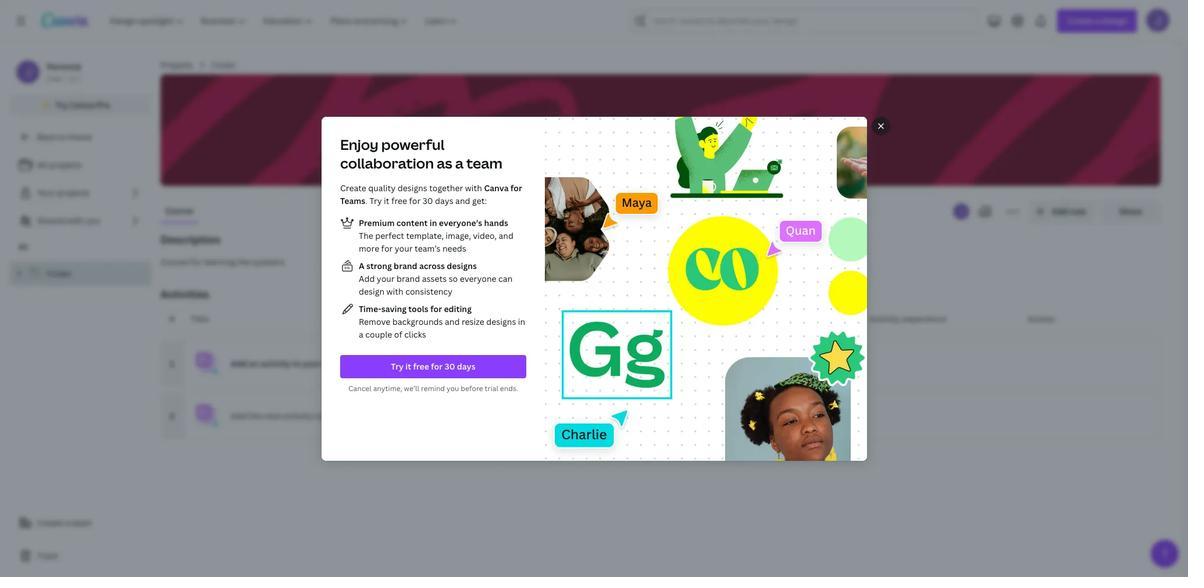 Task type: vqa. For each thing, say whether or not it's contained in the screenshot.
PASTEL MINIMALIST ENGLISH COLLOCATIONS IN USE EDUCATION PRESENTATION Image
no



Task type: locate. For each thing, give the bounding box(es) containing it.
0 vertical spatial your
[[395, 243, 413, 254]]

1 horizontal spatial in
[[518, 316, 525, 327]]

0 horizontal spatial team
[[72, 518, 92, 529]]

1 horizontal spatial add
[[359, 273, 375, 284]]

1 vertical spatial 1
[[170, 358, 174, 369]]

0 vertical spatial free
[[391, 195, 407, 206]]

enjoy powerful collaboration as a team
[[340, 135, 502, 173]]

brand up consistency
[[397, 273, 420, 284]]

0 horizontal spatial canva
[[70, 99, 94, 111]]

0 horizontal spatial with
[[67, 215, 84, 226]]

canva inside canva for teams
[[484, 182, 509, 193]]

1 vertical spatial you
[[447, 384, 459, 394]]

projects right your
[[57, 187, 89, 198]]

1 right •
[[77, 74, 81, 84]]

1 horizontal spatial you
[[447, 384, 459, 394]]

saving
[[381, 303, 406, 314]]

and inside time-saving tools for editing remove backgrounds and resize designs in a couple of clicks
[[445, 316, 460, 327]]

try it free for 30 days button
[[340, 355, 526, 378]]

create for create a team
[[37, 518, 63, 529]]

1 horizontal spatial 30
[[445, 361, 455, 372]]

0 horizontal spatial in
[[430, 217, 437, 228]]

1 horizontal spatial create
[[340, 182, 366, 193]]

designs up so
[[447, 260, 477, 271]]

0 vertical spatial the
[[238, 257, 251, 268]]

0 horizontal spatial 30
[[423, 195, 433, 206]]

0 vertical spatial with
[[465, 182, 482, 193]]

the right learning
[[238, 257, 251, 268]]

course down description
[[161, 257, 188, 268]]

time-
[[359, 303, 381, 314]]

1 vertical spatial add
[[231, 411, 247, 422]]

try for try it free for 30 days
[[391, 361, 403, 372]]

try up "anytime,"
[[391, 361, 403, 372]]

team up get:
[[466, 153, 502, 173]]

1 vertical spatial in
[[518, 316, 525, 327]]

your inside 'a strong brand across designs add your brand assets so everyone can design with consistency'
[[377, 273, 395, 284]]

30 inside button
[[445, 361, 455, 372]]

0 horizontal spatial all
[[19, 242, 28, 252]]

2 vertical spatial a
[[65, 518, 70, 529]]

systems
[[253, 257, 285, 268]]

0 vertical spatial folder link
[[211, 59, 237, 72]]

1 horizontal spatial days
[[457, 361, 475, 372]]

add inside 'a strong brand across designs add your brand assets so everyone can design with consistency'
[[359, 273, 375, 284]]

a inside enjoy powerful collaboration as a team
[[455, 153, 463, 173]]

list containing all projects
[[9, 154, 151, 233]]

create a team button
[[9, 512, 151, 535]]

for
[[511, 182, 522, 193], [409, 195, 421, 206], [381, 243, 393, 254], [190, 257, 202, 268], [430, 303, 442, 314], [431, 361, 443, 372]]

2 horizontal spatial try
[[391, 361, 403, 372]]

design
[[359, 286, 384, 297]]

with up get:
[[465, 182, 482, 193]]

0 horizontal spatial list
[[9, 154, 151, 233]]

0 horizontal spatial folder
[[47, 268, 72, 279]]

create for create quality designs together with
[[340, 182, 366, 193]]

2 vertical spatial your
[[326, 411, 344, 422]]

create a team
[[37, 518, 92, 529]]

0 vertical spatial you
[[86, 215, 101, 226]]

1 vertical spatial free
[[413, 361, 429, 372]]

30
[[423, 195, 433, 206], [445, 361, 455, 372]]

and
[[455, 195, 470, 206], [499, 230, 513, 241], [445, 316, 460, 327]]

it
[[384, 195, 389, 206], [405, 361, 411, 372]]

strong
[[366, 260, 392, 271]]

designs right resize
[[486, 316, 516, 327]]

30 up cancel anytime, we'll remind you before trial ends.
[[445, 361, 455, 372]]

a inside button
[[65, 518, 70, 529]]

folder for folder button
[[622, 117, 682, 142]]

brand
[[394, 260, 417, 271], [397, 273, 420, 284]]

free
[[391, 195, 407, 206], [413, 361, 429, 372]]

your left course
[[326, 411, 344, 422]]

you
[[86, 215, 101, 226], [447, 384, 459, 394]]

in up template,
[[430, 217, 437, 228]]

with right shared
[[67, 215, 84, 226]]

1 vertical spatial the
[[249, 411, 262, 422]]

.
[[365, 195, 367, 206]]

0 horizontal spatial create
[[37, 518, 63, 529]]

course up description
[[165, 205, 193, 216]]

1 horizontal spatial canva
[[484, 182, 509, 193]]

0 horizontal spatial a
[[65, 518, 70, 529]]

course
[[165, 205, 193, 216], [161, 257, 188, 268]]

0 vertical spatial brand
[[394, 260, 417, 271]]

to right back on the top of page
[[58, 131, 66, 143]]

of
[[394, 329, 402, 340]]

2 vertical spatial and
[[445, 316, 460, 327]]

2 horizontal spatial folder
[[622, 117, 682, 142]]

1 down #
[[170, 358, 174, 369]]

1 horizontal spatial designs
[[447, 260, 477, 271]]

projects
[[49, 159, 82, 170], [57, 187, 89, 198]]

add left next
[[231, 411, 247, 422]]

1 vertical spatial to
[[315, 411, 324, 422]]

it up we'll
[[405, 361, 411, 372]]

create up the teams
[[340, 182, 366, 193]]

0 vertical spatial in
[[430, 217, 437, 228]]

2 vertical spatial designs
[[486, 316, 516, 327]]

course for course
[[165, 205, 193, 216]]

0 vertical spatial create
[[340, 182, 366, 193]]

free inside button
[[413, 361, 429, 372]]

back to home link
[[9, 126, 151, 149]]

projects down back to home
[[49, 159, 82, 170]]

0 vertical spatial projects
[[49, 159, 82, 170]]

canva up get:
[[484, 182, 509, 193]]

template,
[[406, 230, 444, 241]]

designs
[[397, 182, 427, 193], [447, 260, 477, 271], [486, 316, 516, 327]]

0 vertical spatial a
[[455, 153, 463, 173]]

1 horizontal spatial free
[[413, 361, 429, 372]]

1 vertical spatial 30
[[445, 361, 455, 372]]

a up trash link at the bottom left of page
[[65, 518, 70, 529]]

0 vertical spatial team
[[466, 153, 502, 173]]

add
[[359, 273, 375, 284], [231, 411, 247, 422]]

with up saving
[[386, 286, 403, 297]]

premium content in everyone's hands the perfect template, image, video, and more for your team's needs
[[359, 217, 513, 254]]

and for time-saving tools for editing remove backgrounds and resize designs in a couple of clicks
[[445, 316, 460, 327]]

1 vertical spatial create
[[37, 518, 63, 529]]

you left before
[[447, 384, 459, 394]]

free up we'll
[[413, 361, 429, 372]]

course for learning the systems button
[[161, 256, 1161, 269]]

1 horizontal spatial with
[[386, 286, 403, 297]]

1 horizontal spatial a
[[359, 329, 363, 340]]

days up before
[[457, 361, 475, 372]]

folder link right projects link
[[211, 59, 237, 72]]

with inside 'a strong brand across designs add your brand assets so everyone can design with consistency'
[[386, 286, 403, 297]]

0 vertical spatial folder
[[211, 59, 237, 70]]

1 horizontal spatial it
[[405, 361, 411, 372]]

folder inside folder button
[[622, 117, 682, 142]]

everyone's
[[439, 217, 482, 228]]

share
[[1120, 206, 1143, 217]]

designs up . try it free for 30 days and get: on the left top
[[397, 182, 427, 193]]

a right as
[[455, 153, 463, 173]]

for inside time-saving tools for editing remove backgrounds and resize designs in a couple of clicks
[[430, 303, 442, 314]]

2
[[170, 411, 174, 422]]

it down quality on the top
[[384, 195, 389, 206]]

for inside canva for teams
[[511, 182, 522, 193]]

shared with you
[[37, 215, 101, 226]]

free •
[[47, 74, 66, 84]]

30 down create quality designs together with
[[423, 195, 433, 206]]

2 horizontal spatial a
[[455, 153, 463, 173]]

folder
[[211, 59, 237, 70], [622, 117, 682, 142], [47, 268, 72, 279]]

1 vertical spatial brand
[[397, 273, 420, 284]]

time-saving tools for editing remove backgrounds and resize designs in a couple of clicks
[[359, 303, 525, 340]]

description
[[161, 233, 221, 247]]

try down •
[[55, 99, 68, 111]]

0 horizontal spatial 1
[[77, 74, 81, 84]]

collaboration
[[340, 153, 434, 173]]

enjoy
[[340, 135, 378, 154]]

across
[[419, 260, 445, 271]]

with
[[465, 182, 482, 193], [67, 215, 84, 226], [386, 286, 403, 297]]

0 horizontal spatial you
[[86, 215, 101, 226]]

add up design at the left
[[359, 273, 375, 284]]

the left next
[[249, 411, 262, 422]]

more
[[359, 243, 379, 254]]

list
[[9, 154, 151, 233], [340, 216, 526, 341]]

and down editing
[[445, 316, 460, 327]]

canva inside try canva pro button
[[70, 99, 94, 111]]

1 vertical spatial with
[[67, 215, 84, 226]]

and down hands
[[499, 230, 513, 241]]

1 horizontal spatial folder link
[[211, 59, 237, 72]]

0 horizontal spatial it
[[384, 195, 389, 206]]

the
[[359, 230, 373, 241]]

to right activity
[[315, 411, 324, 422]]

you down the 'your projects' link
[[86, 215, 101, 226]]

home
[[68, 131, 92, 143]]

1 vertical spatial projects
[[57, 187, 89, 198]]

2 vertical spatial folder
[[47, 268, 72, 279]]

2 horizontal spatial designs
[[486, 316, 516, 327]]

course for course for learning the systems
[[161, 257, 188, 268]]

free down create quality designs together with
[[391, 195, 407, 206]]

1
[[77, 74, 81, 84], [170, 358, 174, 369]]

2 horizontal spatial with
[[465, 182, 482, 193]]

1 vertical spatial and
[[499, 230, 513, 241]]

0 horizontal spatial designs
[[397, 182, 427, 193]]

1 vertical spatial it
[[405, 361, 411, 372]]

0 vertical spatial all
[[37, 159, 47, 170]]

2 vertical spatial with
[[386, 286, 403, 297]]

1 vertical spatial try
[[369, 195, 382, 206]]

together
[[429, 182, 463, 193]]

your inside premium content in everyone's hands the perfect template, image, video, and more for your team's needs
[[395, 243, 413, 254]]

1 horizontal spatial folder
[[211, 59, 237, 70]]

try right .
[[369, 195, 382, 206]]

1 horizontal spatial all
[[37, 159, 47, 170]]

1 vertical spatial course
[[161, 257, 188, 268]]

consistency
[[405, 286, 452, 297]]

0 vertical spatial course
[[165, 205, 193, 216]]

1 horizontal spatial list
[[340, 216, 526, 341]]

your down perfect
[[395, 243, 413, 254]]

1 vertical spatial a
[[359, 329, 363, 340]]

create inside create a team button
[[37, 518, 63, 529]]

0 vertical spatial and
[[455, 195, 470, 206]]

1 vertical spatial folder link
[[9, 262, 151, 286]]

0 vertical spatial 1
[[77, 74, 81, 84]]

1 horizontal spatial team
[[466, 153, 502, 173]]

create up trash at bottom left
[[37, 518, 63, 529]]

0 vertical spatial add
[[359, 273, 375, 284]]

None search field
[[630, 9, 979, 33]]

next
[[264, 411, 282, 422]]

0 vertical spatial try
[[55, 99, 68, 111]]

shared
[[37, 215, 65, 226]]

1 vertical spatial folder
[[622, 117, 682, 142]]

brand right strong
[[394, 260, 417, 271]]

anytime,
[[373, 384, 402, 394]]

create quality designs together with
[[340, 182, 484, 193]]

to
[[58, 131, 66, 143], [315, 411, 324, 422]]

folder link
[[211, 59, 237, 72], [9, 262, 151, 286]]

0 vertical spatial days
[[435, 195, 453, 206]]

list containing premium content in everyone's hands
[[340, 216, 526, 341]]

before
[[461, 384, 483, 394]]

a left couple
[[359, 329, 363, 340]]

activity
[[870, 314, 901, 325]]

team inside create a team button
[[72, 518, 92, 529]]

1 vertical spatial canva
[[484, 182, 509, 193]]

0 vertical spatial canva
[[70, 99, 94, 111]]

1 vertical spatial your
[[377, 273, 395, 284]]

in right resize
[[518, 316, 525, 327]]

days down together
[[435, 195, 453, 206]]

all projects link
[[9, 154, 151, 177]]

and left get:
[[455, 195, 470, 206]]

folder link down shared with you link
[[9, 262, 151, 286]]

canva left "pro"
[[70, 99, 94, 111]]

1 horizontal spatial to
[[315, 411, 324, 422]]

0 horizontal spatial try
[[55, 99, 68, 111]]

days
[[435, 195, 453, 206], [457, 361, 475, 372]]

1 vertical spatial all
[[19, 242, 28, 252]]

in
[[430, 217, 437, 228], [518, 316, 525, 327]]

1 vertical spatial team
[[72, 518, 92, 529]]

a
[[455, 153, 463, 173], [359, 329, 363, 340], [65, 518, 70, 529]]

your down strong
[[377, 273, 395, 284]]

team up trash link at the bottom left of page
[[72, 518, 92, 529]]

0 vertical spatial to
[[58, 131, 66, 143]]

all
[[37, 159, 47, 170], [19, 242, 28, 252]]

1 vertical spatial designs
[[447, 260, 477, 271]]

1 vertical spatial days
[[457, 361, 475, 372]]



Task type: describe. For each thing, give the bounding box(es) containing it.
remind
[[421, 384, 445, 394]]

ends.
[[500, 384, 518, 394]]

1 horizontal spatial try
[[369, 195, 382, 206]]

learning
[[204, 257, 236, 268]]

access
[[1028, 314, 1056, 325]]

all projects
[[37, 159, 82, 170]]

so
[[449, 273, 458, 284]]

add the next activity to your course
[[231, 411, 373, 422]]

it inside button
[[405, 361, 411, 372]]

couple
[[365, 329, 392, 340]]

course button
[[161, 200, 198, 222]]

0 vertical spatial 30
[[423, 195, 433, 206]]

trash link
[[9, 545, 151, 568]]

powerful
[[381, 135, 444, 154]]

hands
[[484, 217, 508, 228]]

designs inside time-saving tools for editing remove backgrounds and resize designs in a couple of clicks
[[486, 316, 516, 327]]

content
[[396, 217, 428, 228]]

all for all projects
[[37, 159, 47, 170]]

a strong brand across designs add your brand assets so everyone can design with consistency
[[359, 260, 513, 297]]

premium
[[359, 217, 394, 228]]

activity experience
[[870, 314, 946, 325]]

you inside list
[[86, 215, 101, 226]]

cancel
[[348, 384, 371, 394]]

projects for your projects
[[57, 187, 89, 198]]

can
[[498, 273, 513, 284]]

perfect
[[375, 230, 404, 241]]

experience
[[903, 314, 946, 325]]

trial
[[485, 384, 498, 394]]

personal
[[47, 61, 81, 72]]

try for try canva pro
[[55, 99, 68, 111]]

and inside premium content in everyone's hands the perfect template, image, video, and more for your team's needs
[[499, 230, 513, 241]]

0 vertical spatial it
[[384, 195, 389, 206]]

1 horizontal spatial 1
[[170, 358, 174, 369]]

0 horizontal spatial to
[[58, 131, 66, 143]]

trash
[[37, 551, 59, 562]]

clicks
[[404, 329, 426, 340]]

0 vertical spatial designs
[[397, 182, 427, 193]]

designs inside 'a strong brand across designs add your brand assets so everyone can design with consistency'
[[447, 260, 477, 271]]

teams
[[340, 195, 365, 206]]

in inside time-saving tools for editing remove backgrounds and resize designs in a couple of clicks
[[518, 316, 525, 327]]

editing
[[444, 303, 472, 314]]

we'll
[[404, 384, 419, 394]]

and for . try it free for 30 days and get:
[[455, 195, 470, 206]]

pro
[[96, 99, 110, 111]]

projects
[[161, 59, 193, 70]]

try canva pro button
[[9, 94, 151, 116]]

folder for folder link to the right
[[211, 59, 237, 70]]

your projects link
[[9, 182, 151, 205]]

a inside time-saving tools for editing remove backgrounds and resize designs in a couple of clicks
[[359, 329, 363, 340]]

for inside premium content in everyone's hands the perfect template, image, video, and more for your team's needs
[[381, 243, 393, 254]]

your
[[37, 187, 55, 198]]

projects for all projects
[[49, 159, 82, 170]]

in inside premium content in everyone's hands the perfect template, image, video, and more for your team's needs
[[430, 217, 437, 228]]

team inside enjoy powerful collaboration as a team
[[466, 153, 502, 173]]

title
[[191, 314, 208, 325]]

folder inside folder link
[[47, 268, 72, 279]]

all for all
[[19, 242, 28, 252]]

shared with you link
[[9, 209, 151, 233]]

free
[[47, 74, 61, 84]]

as
[[437, 153, 452, 173]]

#
[[170, 314, 175, 325]]

back to home
[[37, 131, 92, 143]]

remove
[[359, 316, 390, 327]]

0 horizontal spatial folder link
[[9, 262, 151, 286]]

days inside button
[[457, 361, 475, 372]]

resize
[[462, 316, 484, 327]]

your projects
[[37, 187, 89, 198]]

0 horizontal spatial add
[[231, 411, 247, 422]]

activities
[[161, 287, 209, 301]]

share button
[[1101, 200, 1161, 223]]

everyone
[[460, 273, 496, 284]]

try canva pro
[[55, 99, 110, 111]]

the inside button
[[238, 257, 251, 268]]

video,
[[473, 230, 497, 241]]

course
[[346, 411, 373, 422]]

get:
[[472, 195, 487, 206]]

0 horizontal spatial days
[[435, 195, 453, 206]]

course for learning the systems
[[161, 257, 285, 268]]

backgrounds
[[392, 316, 443, 327]]

needs
[[442, 243, 466, 254]]

. try it free for 30 days and get:
[[365, 195, 487, 206]]

projects link
[[161, 59, 193, 72]]

a
[[359, 260, 364, 271]]

•
[[64, 74, 66, 84]]

folder button
[[616, 112, 688, 149]]

back
[[37, 131, 56, 143]]

cancel anytime, we'll remind you before trial ends.
[[348, 384, 518, 394]]

quality
[[368, 182, 395, 193]]

canva for teams
[[340, 182, 522, 206]]

try it free for 30 days
[[391, 361, 475, 372]]

top level navigation element
[[102, 9, 467, 33]]

0 horizontal spatial free
[[391, 195, 407, 206]]

tools
[[408, 303, 428, 314]]

assets
[[422, 273, 447, 284]]

activity
[[284, 411, 313, 422]]

image,
[[446, 230, 471, 241]]



